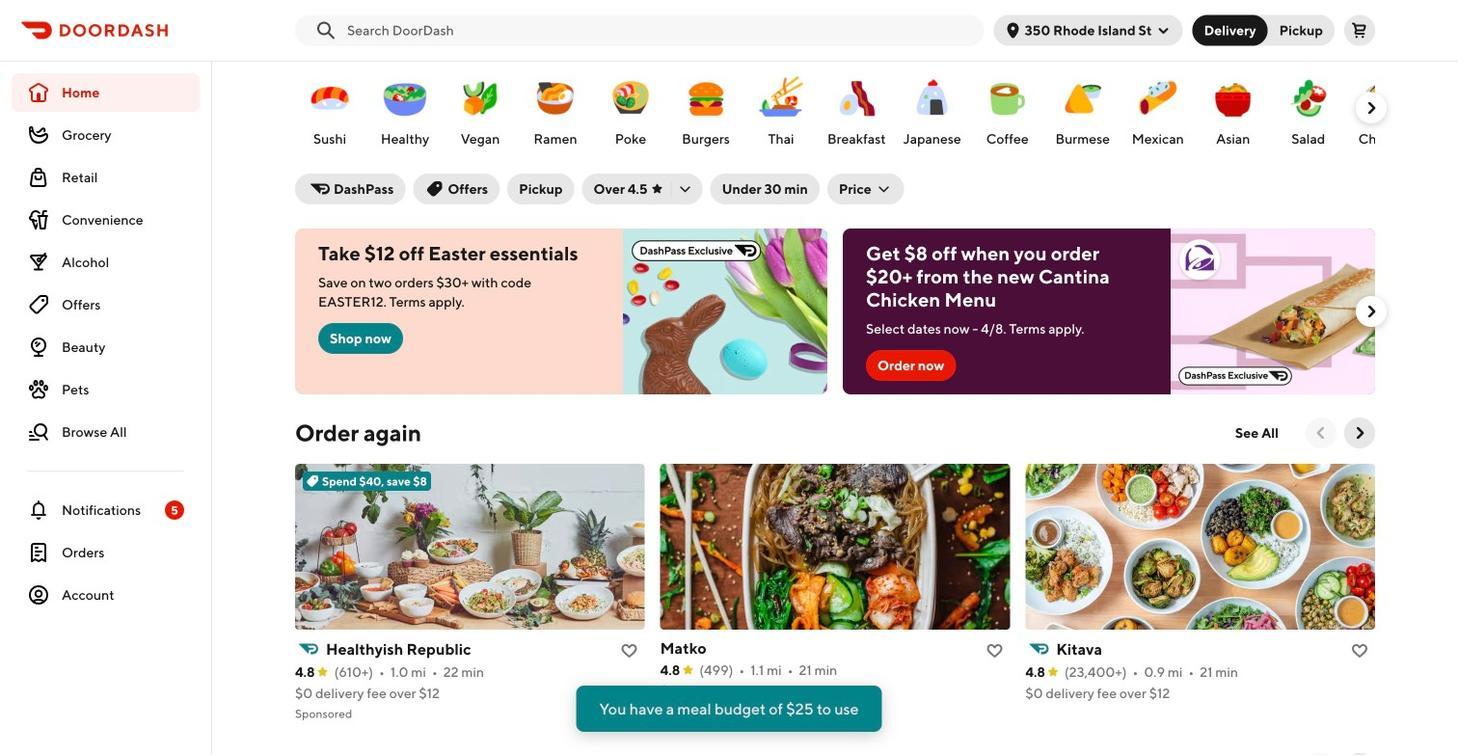 Task type: vqa. For each thing, say whether or not it's contained in the screenshot.
Next button of carousel image
yes



Task type: locate. For each thing, give the bounding box(es) containing it.
1 next button of carousel image from the top
[[1362, 98, 1381, 118]]

toggle order method (delivery or pickup) option group
[[1193, 15, 1335, 46]]

previous button of carousel image
[[1312, 424, 1331, 443]]

Store search: begin typing to search for stores available on DoorDash text field
[[347, 21, 973, 40]]

1 vertical spatial next button of carousel image
[[1362, 302, 1381, 321]]

0 vertical spatial next button of carousel image
[[1362, 98, 1381, 118]]

next button of carousel image
[[1362, 98, 1381, 118], [1362, 302, 1381, 321]]

None button
[[1193, 15, 1268, 46], [1257, 15, 1335, 46], [1193, 15, 1268, 46], [1257, 15, 1335, 46]]



Task type: describe. For each thing, give the bounding box(es) containing it.
next button of carousel image
[[1351, 424, 1370, 443]]

0 items, open order cart image
[[1353, 23, 1368, 38]]

2 next button of carousel image from the top
[[1362, 302, 1381, 321]]



